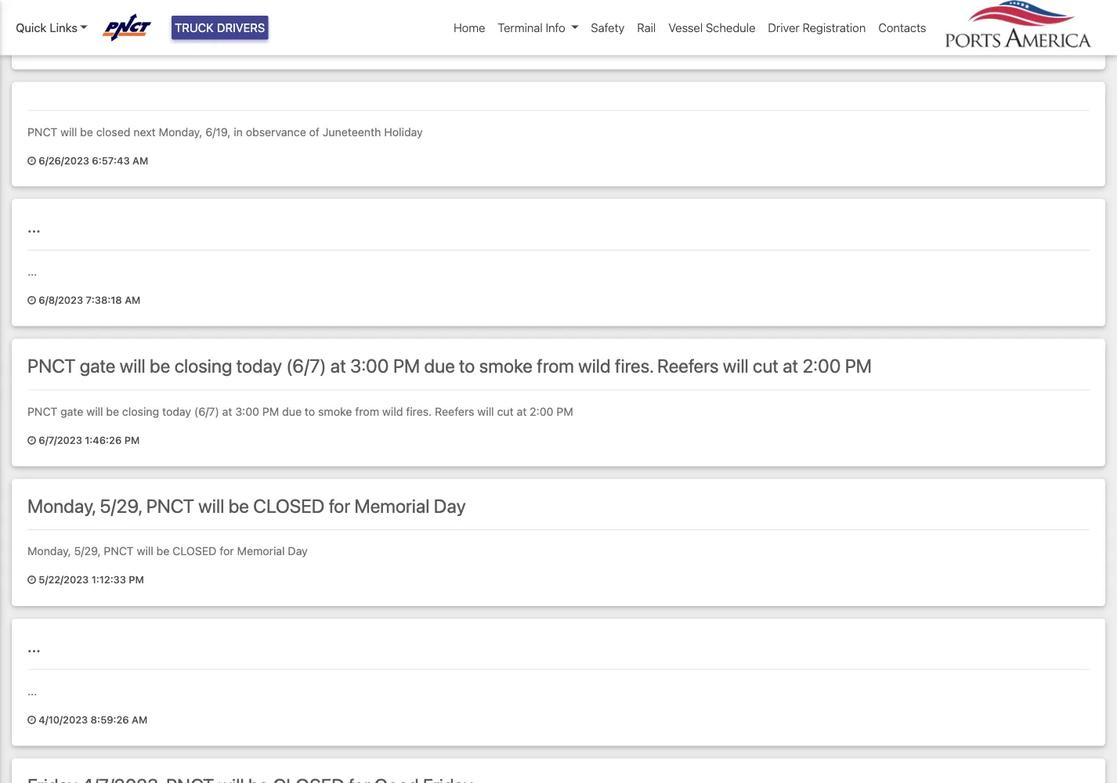 Task type: locate. For each thing, give the bounding box(es) containing it.
0 horizontal spatial closing
[[122, 405, 159, 418]]

closed
[[174, 7, 218, 21], [253, 495, 325, 517], [173, 545, 217, 558]]

am for 6/8/2023 7:38:18 am
[[125, 294, 141, 306]]

will
[[138, 7, 155, 21], [60, 125, 77, 138], [120, 355, 146, 377], [723, 355, 749, 377], [86, 405, 103, 418], [478, 405, 494, 418], [199, 495, 224, 517], [137, 545, 153, 558]]

am down next
[[133, 154, 148, 166]]

1 horizontal spatial day
[[387, 7, 407, 21]]

gate down 7:38:18
[[80, 355, 116, 377]]

5/29, up 5/22/2023 1:12:33 pm
[[74, 545, 101, 558]]

closing
[[175, 355, 232, 377], [122, 405, 159, 418]]

for
[[329, 495, 351, 517], [220, 545, 234, 558]]

observance right 6/19,
[[246, 125, 306, 138]]

cut
[[753, 355, 779, 377], [497, 405, 514, 418]]

6/26/2023 down links
[[39, 37, 89, 49]]

0 horizontal spatial of
[[297, 7, 307, 21]]

1 vertical spatial due
[[282, 405, 302, 418]]

1 horizontal spatial (6/7)
[[286, 355, 327, 377]]

1 vertical spatial pnct gate will be closing today (6/7) at 3:00 pm due to smoke from wild fires.  reefers will cut at 2:00 pm
[[27, 405, 574, 418]]

quick
[[16, 21, 47, 34]]

0 vertical spatial 3:00
[[350, 355, 389, 377]]

am
[[134, 37, 149, 49], [133, 154, 148, 166], [125, 294, 141, 306], [132, 714, 148, 726]]

6/26/2023
[[39, 37, 89, 49], [39, 154, 89, 166]]

0 vertical spatial reefers
[[658, 355, 719, 377]]

in right truck
[[221, 7, 230, 21]]

reefers
[[658, 355, 719, 377], [435, 405, 475, 418]]

of left independence
[[297, 7, 307, 21]]

1 vertical spatial wild
[[383, 405, 403, 418]]

1 horizontal spatial in
[[234, 125, 243, 138]]

0 horizontal spatial (6/7)
[[194, 405, 219, 418]]

3 clock o image from the top
[[27, 436, 36, 446]]

0 vertical spatial monday, 5/29, pnct will be closed for memorial day
[[27, 495, 466, 517]]

2 horizontal spatial day
[[434, 495, 466, 517]]

monday,
[[159, 125, 203, 138], [27, 495, 96, 517], [27, 545, 71, 558]]

1 vertical spatial cut
[[497, 405, 514, 418]]

smoke
[[480, 355, 533, 377], [318, 405, 352, 418]]

terminal info
[[498, 21, 566, 34]]

1 horizontal spatial 3:00
[[350, 355, 389, 377]]

2 pnct gate will be closing today (6/7) at 3:00 pm due to smoke from wild fires.  reefers will cut at 2:00 pm from the top
[[27, 405, 574, 418]]

1 vertical spatial (6/7)
[[194, 405, 219, 418]]

2:00
[[803, 355, 841, 377], [530, 405, 554, 418]]

4 ... from the top
[[27, 685, 37, 698]]

clock o image for 6/7/2023 1:46:26 pm
[[27, 436, 36, 446]]

1 horizontal spatial due
[[425, 355, 455, 377]]

tuesday,
[[27, 7, 73, 21]]

6:58:46
[[92, 37, 131, 49]]

am right 7:38:18
[[125, 294, 141, 306]]

in
[[221, 7, 230, 21], [234, 125, 243, 138]]

0 vertical spatial closing
[[175, 355, 232, 377]]

wild
[[579, 355, 611, 377], [383, 405, 403, 418]]

1 vertical spatial memorial
[[237, 545, 285, 558]]

0 vertical spatial 6/26/2023
[[39, 37, 89, 49]]

at
[[331, 355, 346, 377], [783, 355, 799, 377], [222, 405, 232, 418], [517, 405, 527, 418]]

1 vertical spatial today
[[162, 405, 191, 418]]

today
[[237, 355, 282, 377], [162, 405, 191, 418]]

clock o image for 4/10/2023 8:59:26 am
[[27, 716, 36, 726]]

2 clock o image from the top
[[27, 296, 36, 306]]

0 vertical spatial memorial
[[355, 495, 430, 517]]

1 vertical spatial 2:00
[[530, 405, 554, 418]]

1 horizontal spatial 2:00
[[803, 355, 841, 377]]

1 vertical spatial monday, 5/29, pnct will be closed for memorial day
[[27, 545, 308, 558]]

monday, 5/29, pnct will be closed for memorial day
[[27, 495, 466, 517], [27, 545, 308, 558]]

0 horizontal spatial to
[[305, 405, 315, 418]]

1 vertical spatial gate
[[60, 405, 83, 418]]

1 clock o image from the top
[[27, 156, 36, 166]]

0 vertical spatial monday,
[[159, 125, 203, 138]]

0 vertical spatial smoke
[[480, 355, 533, 377]]

1 vertical spatial 6/26/2023
[[39, 154, 89, 166]]

pnct
[[105, 7, 135, 21], [27, 125, 57, 138], [27, 355, 76, 377], [27, 405, 57, 418], [146, 495, 194, 517], [104, 545, 134, 558]]

1 horizontal spatial of
[[309, 125, 320, 138]]

fires.
[[615, 355, 654, 377], [406, 405, 432, 418]]

gate
[[80, 355, 116, 377], [60, 405, 83, 418]]

of
[[297, 7, 307, 21], [309, 125, 320, 138]]

6/26/2023 left 6:57:43 at the top left
[[39, 154, 89, 166]]

am for 6/26/2023 6:58:46 am
[[134, 37, 149, 49]]

5/29,
[[100, 495, 142, 517], [74, 545, 101, 558]]

0 horizontal spatial fires.
[[406, 405, 432, 418]]

memorial
[[355, 495, 430, 517], [237, 545, 285, 558]]

2 6/26/2023 from the top
[[39, 154, 89, 166]]

1 horizontal spatial wild
[[579, 355, 611, 377]]

0 vertical spatial for
[[329, 495, 351, 517]]

1 vertical spatial for
[[220, 545, 234, 558]]

in right 6/19,
[[234, 125, 243, 138]]

to
[[459, 355, 475, 377], [305, 405, 315, 418]]

0 vertical spatial fires.
[[615, 355, 654, 377]]

am right 8:59:26
[[132, 714, 148, 726]]

observance right truck
[[233, 7, 294, 21]]

2 vertical spatial monday,
[[27, 545, 71, 558]]

3:00
[[350, 355, 389, 377], [235, 405, 260, 418]]

(6/7)
[[286, 355, 327, 377], [194, 405, 219, 418]]

be
[[158, 7, 171, 21], [80, 125, 93, 138], [150, 355, 170, 377], [106, 405, 119, 418], [229, 495, 249, 517], [156, 545, 170, 558]]

pm
[[393, 355, 420, 377], [846, 355, 873, 377], [263, 405, 279, 418], [557, 405, 574, 418], [124, 434, 140, 446], [129, 574, 144, 586]]

1 6/26/2023 from the top
[[39, 37, 89, 49]]

1 horizontal spatial cut
[[753, 355, 779, 377]]

1 pnct gate will be closing today (6/7) at 3:00 pm due to smoke from wild fires.  reefers will cut at 2:00 pm from the top
[[27, 355, 873, 377]]

monday, right next
[[159, 125, 203, 138]]

6/7/2023 1:46:26 pm
[[36, 434, 140, 446]]

0 horizontal spatial 2:00
[[530, 405, 554, 418]]

links
[[50, 21, 78, 34]]

quick links link
[[16, 19, 88, 36]]

2 monday, 5/29, pnct will be closed for memorial day from the top
[[27, 545, 308, 558]]

clock o image
[[27, 156, 36, 166], [27, 296, 36, 306], [27, 436, 36, 446], [27, 716, 36, 726]]

0 horizontal spatial today
[[162, 405, 191, 418]]

monday, down 6/7/2023
[[27, 495, 96, 517]]

independence
[[310, 7, 384, 21]]

0 horizontal spatial reefers
[[435, 405, 475, 418]]

gate up 6/7/2023
[[60, 405, 83, 418]]

2 ... from the top
[[27, 265, 37, 278]]

truck
[[175, 21, 214, 34]]

2 vertical spatial closed
[[173, 545, 217, 558]]

0 vertical spatial pnct gate will be closing today (6/7) at 3:00 pm due to smoke from wild fires.  reefers will cut at 2:00 pm
[[27, 355, 873, 377]]

4 clock o image from the top
[[27, 716, 36, 726]]

am right 6:58:46
[[134, 37, 149, 49]]

1 vertical spatial of
[[309, 125, 320, 138]]

1 horizontal spatial from
[[537, 355, 574, 377]]

0 vertical spatial 2:00
[[803, 355, 841, 377]]

day
[[387, 7, 407, 21], [434, 495, 466, 517], [288, 545, 308, 558]]

6/26/2023 for 6:57:43
[[39, 154, 89, 166]]

0 horizontal spatial wild
[[383, 405, 403, 418]]

0 horizontal spatial memorial
[[237, 545, 285, 558]]

1 horizontal spatial smoke
[[480, 355, 533, 377]]

driver registration
[[769, 21, 867, 34]]

0 horizontal spatial day
[[288, 545, 308, 558]]

0 horizontal spatial 3:00
[[235, 405, 260, 418]]

1 vertical spatial fires.
[[406, 405, 432, 418]]

1 vertical spatial from
[[355, 405, 380, 418]]

monday, up 5/22/2023
[[27, 545, 71, 558]]

juneteenth
[[323, 125, 381, 138]]

1 horizontal spatial reefers
[[658, 355, 719, 377]]

6:57:43
[[92, 154, 130, 166]]

of left juneteenth at left
[[309, 125, 320, 138]]

0 vertical spatial in
[[221, 7, 230, 21]]

7/04,
[[76, 7, 102, 21]]

0 vertical spatial from
[[537, 355, 574, 377]]

0 horizontal spatial smoke
[[318, 405, 352, 418]]

info
[[546, 21, 566, 34]]

registration
[[803, 21, 867, 34]]

tuesday, 7/04, pnct will be closed in observance of independence day
[[27, 7, 407, 21]]

0 vertical spatial today
[[237, 355, 282, 377]]

from
[[537, 355, 574, 377], [355, 405, 380, 418]]

driver
[[769, 21, 800, 34]]

drivers
[[217, 21, 265, 34]]

5/22/2023 1:12:33 pm
[[36, 574, 144, 586]]

1 vertical spatial monday,
[[27, 495, 96, 517]]

observance
[[233, 7, 294, 21], [246, 125, 306, 138]]

due
[[425, 355, 455, 377], [282, 405, 302, 418]]

1 horizontal spatial closing
[[175, 355, 232, 377]]

0 vertical spatial cut
[[753, 355, 779, 377]]

1:46:26
[[85, 434, 122, 446]]

pnct gate will be closing today (6/7) at 3:00 pm due to smoke from wild fires.  reefers will cut at 2:00 pm
[[27, 355, 873, 377], [27, 405, 574, 418]]

holiday
[[384, 125, 423, 138]]

0 horizontal spatial in
[[221, 7, 230, 21]]

quick links
[[16, 21, 78, 34]]

1 vertical spatial 3:00
[[235, 405, 260, 418]]

8:59:26
[[91, 714, 129, 726]]

4/10/2023 8:59:26 am
[[36, 714, 148, 726]]

5/29, down 1:46:26
[[100, 495, 142, 517]]

1 vertical spatial observance
[[246, 125, 306, 138]]

1 vertical spatial closing
[[122, 405, 159, 418]]

1 horizontal spatial to
[[459, 355, 475, 377]]

truck drivers link
[[172, 16, 268, 40]]

...
[[27, 215, 41, 237], [27, 265, 37, 278], [27, 635, 41, 657], [27, 685, 37, 698]]

0 vertical spatial wild
[[579, 355, 611, 377]]



Task type: vqa. For each thing, say whether or not it's contained in the screenshot.
bottom in
yes



Task type: describe. For each thing, give the bounding box(es) containing it.
0 vertical spatial day
[[387, 7, 407, 21]]

0 horizontal spatial due
[[282, 405, 302, 418]]

1 vertical spatial closed
[[253, 495, 325, 517]]

clock o image
[[27, 576, 36, 586]]

1 horizontal spatial today
[[237, 355, 282, 377]]

0 vertical spatial of
[[297, 7, 307, 21]]

home
[[454, 21, 486, 34]]

2 vertical spatial day
[[288, 545, 308, 558]]

0 horizontal spatial cut
[[497, 405, 514, 418]]

truck drivers
[[175, 21, 265, 34]]

rail link
[[631, 13, 663, 43]]

0 vertical spatial gate
[[80, 355, 116, 377]]

terminal info link
[[492, 13, 585, 43]]

1 horizontal spatial for
[[329, 495, 351, 517]]

clock o image for 6/26/2023 6:57:43 am
[[27, 156, 36, 166]]

0 vertical spatial due
[[425, 355, 455, 377]]

0 vertical spatial (6/7)
[[286, 355, 327, 377]]

safety
[[591, 21, 625, 34]]

rail
[[638, 21, 656, 34]]

pnct will be closed next monday, 6/19, in observance of juneteenth holiday
[[27, 125, 423, 138]]

safety link
[[585, 13, 631, 43]]

1 horizontal spatial memorial
[[355, 495, 430, 517]]

am for 4/10/2023 8:59:26 am
[[132, 714, 148, 726]]

1 vertical spatial day
[[434, 495, 466, 517]]

1 vertical spatial 5/29,
[[74, 545, 101, 558]]

0 horizontal spatial for
[[220, 545, 234, 558]]

5/22/2023
[[39, 574, 89, 586]]

1 monday, 5/29, pnct will be closed for memorial day from the top
[[27, 495, 466, 517]]

6/8/2023 7:38:18 am
[[36, 294, 141, 306]]

closed
[[96, 125, 131, 138]]

3 ... from the top
[[27, 635, 41, 657]]

1 vertical spatial in
[[234, 125, 243, 138]]

schedule
[[706, 21, 756, 34]]

1 vertical spatial reefers
[[435, 405, 475, 418]]

vessel
[[669, 21, 703, 34]]

clock o image for 6/8/2023 7:38:18 am
[[27, 296, 36, 306]]

am for 6/26/2023 6:57:43 am
[[133, 154, 148, 166]]

0 vertical spatial 5/29,
[[100, 495, 142, 517]]

vessel schedule
[[669, 21, 756, 34]]

0 horizontal spatial from
[[355, 405, 380, 418]]

1:12:33
[[91, 574, 126, 586]]

7:38:18
[[86, 294, 122, 306]]

6/8/2023
[[39, 294, 83, 306]]

6/19,
[[206, 125, 231, 138]]

0 vertical spatial to
[[459, 355, 475, 377]]

6/26/2023 for 6:58:46
[[39, 37, 89, 49]]

0 vertical spatial observance
[[233, 7, 294, 21]]

6/26/2023 6:57:43 am
[[36, 154, 148, 166]]

contacts
[[879, 21, 927, 34]]

next
[[134, 125, 156, 138]]

0 vertical spatial closed
[[174, 7, 218, 21]]

1 vertical spatial to
[[305, 405, 315, 418]]

contacts link
[[873, 13, 933, 43]]

driver registration link
[[762, 13, 873, 43]]

home link
[[448, 13, 492, 43]]

6/26/2023 6:58:46 am
[[36, 37, 149, 49]]

6/7/2023
[[39, 434, 82, 446]]

vessel schedule link
[[663, 13, 762, 43]]

1 vertical spatial smoke
[[318, 405, 352, 418]]

4/10/2023
[[39, 714, 88, 726]]

terminal
[[498, 21, 543, 34]]

1 horizontal spatial fires.
[[615, 355, 654, 377]]

1 ... from the top
[[27, 215, 41, 237]]



